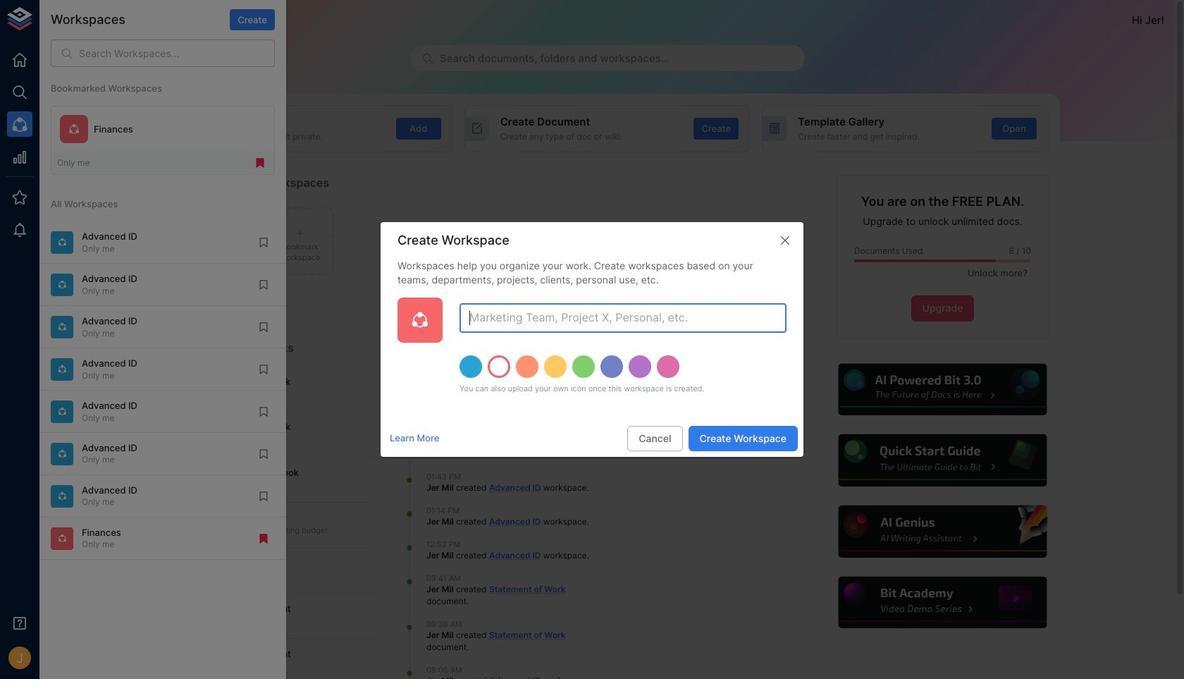 Task type: vqa. For each thing, say whether or not it's contained in the screenshot.
4th help image from the top
yes



Task type: describe. For each thing, give the bounding box(es) containing it.
3 bookmark image from the top
[[257, 321, 270, 334]]

bookmark image
[[257, 363, 270, 376]]

0 vertical spatial remove bookmark image
[[254, 157, 267, 169]]

3 help image from the top
[[837, 504, 1050, 560]]

5 bookmark image from the top
[[257, 448, 270, 460]]

Marketing Team, Project X, Personal, etc. text field
[[460, 303, 787, 333]]

1 bookmark image from the top
[[257, 236, 270, 249]]

1 help image from the top
[[837, 362, 1050, 418]]

2 bookmark image from the top
[[257, 279, 270, 291]]

1 vertical spatial remove bookmark image
[[257, 532, 270, 545]]

4 help image from the top
[[837, 575, 1050, 631]]

6 bookmark image from the top
[[257, 490, 270, 503]]



Task type: locate. For each thing, give the bounding box(es) containing it.
remove bookmark image
[[254, 157, 267, 169], [257, 532, 270, 545]]

Search Workspaces... text field
[[79, 39, 275, 67]]

4 bookmark image from the top
[[257, 405, 270, 418]]

help image
[[837, 362, 1050, 418], [837, 433, 1050, 489], [837, 504, 1050, 560], [837, 575, 1050, 631]]

bookmark image
[[257, 236, 270, 249], [257, 279, 270, 291], [257, 321, 270, 334], [257, 405, 270, 418], [257, 448, 270, 460], [257, 490, 270, 503]]

dialog
[[381, 222, 804, 457]]

2 help image from the top
[[837, 433, 1050, 489]]



